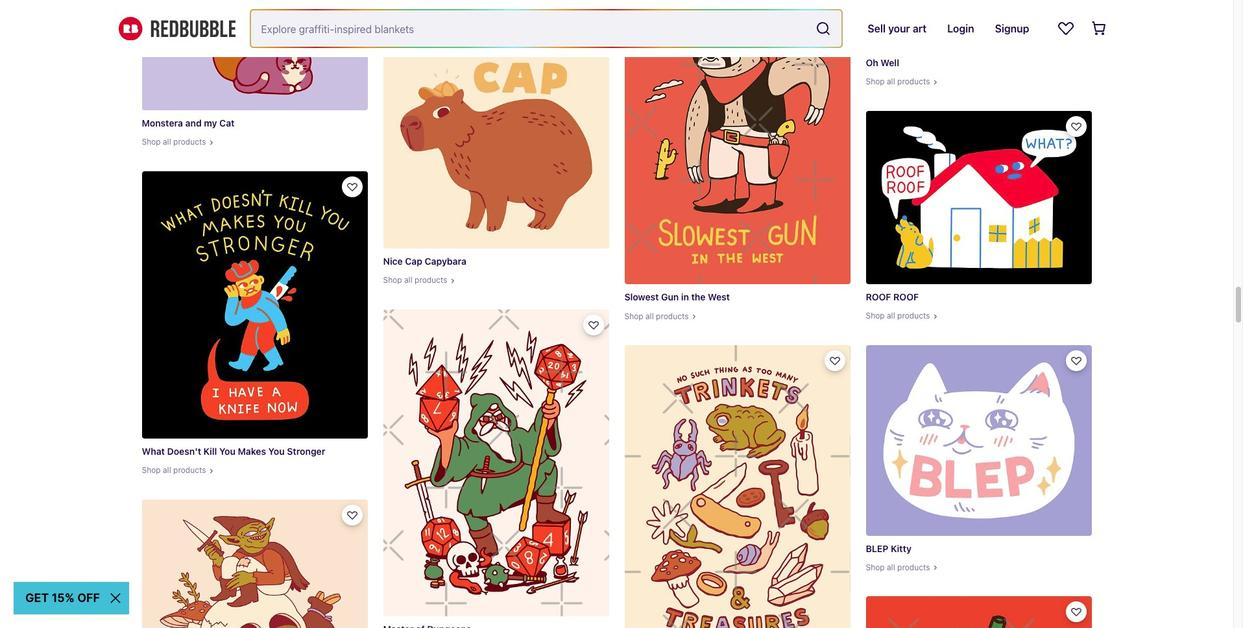 Task type: vqa. For each thing, say whether or not it's contained in the screenshot.
Capybara
yes



Task type: describe. For each thing, give the bounding box(es) containing it.
gun
[[661, 292, 679, 303]]

shop all products for kitty
[[866, 563, 930, 572]]

oh
[[866, 57, 879, 68]]

doesn't
[[167, 446, 201, 457]]

capybara
[[425, 256, 467, 267]]

shop all products for gun
[[625, 311, 689, 321]]

shop for what
[[142, 465, 161, 475]]

2 roof from the left
[[894, 292, 919, 303]]

shop all products for roof
[[866, 311, 930, 321]]

nice cap capybara
[[383, 256, 467, 267]]

products for cap
[[415, 275, 448, 285]]

my
[[204, 117, 217, 128]]

roof roof
[[866, 292, 919, 303]]

all for roof
[[887, 311, 895, 321]]

all for what
[[163, 465, 171, 475]]

slowest gun in the west
[[625, 292, 730, 303]]

the
[[691, 292, 706, 303]]

products for and
[[173, 137, 206, 147]]

cat
[[219, 117, 235, 128]]

monstera
[[142, 117, 183, 128]]

shop for slowest
[[625, 311, 643, 321]]

in
[[681, 292, 689, 303]]

shop all products for cap
[[383, 275, 448, 285]]

shop all products for well
[[866, 77, 930, 86]]

shop for monstera
[[142, 137, 161, 147]]

stronger
[[287, 446, 325, 457]]

kitty
[[891, 543, 912, 554]]

2 you from the left
[[268, 446, 285, 457]]

1 roof from the left
[[866, 292, 891, 303]]

products for roof
[[898, 311, 930, 321]]



Task type: locate. For each thing, give the bounding box(es) containing it.
shop all products for doesn't
[[142, 465, 206, 475]]

well
[[881, 57, 899, 68]]

products down nice cap capybara
[[415, 275, 448, 285]]

all for nice
[[404, 275, 413, 285]]

west
[[708, 292, 730, 303]]

shop all products down monstera
[[142, 137, 206, 147]]

shop down 'roof roof'
[[866, 311, 885, 321]]

shop down oh
[[866, 77, 885, 86]]

products down 'roof roof'
[[898, 311, 930, 321]]

slowest
[[625, 292, 659, 303]]

you
[[219, 446, 236, 457], [268, 446, 285, 457]]

makes
[[238, 446, 266, 457]]

products for kitty
[[898, 563, 930, 572]]

1 horizontal spatial you
[[268, 446, 285, 457]]

products
[[898, 77, 930, 86], [173, 137, 206, 147], [415, 275, 448, 285], [898, 311, 930, 321], [656, 311, 689, 321], [173, 465, 206, 475], [898, 563, 930, 572]]

roof
[[866, 292, 891, 303], [894, 292, 919, 303]]

shop all products down 'roof roof'
[[866, 311, 930, 321]]

redbubble logo image
[[118, 17, 235, 40]]

products for gun
[[656, 311, 689, 321]]

shop all products down doesn't
[[142, 465, 206, 475]]

shop all products down cap on the left top of the page
[[383, 275, 448, 285]]

shop down slowest
[[625, 311, 643, 321]]

1 horizontal spatial roof
[[894, 292, 919, 303]]

shop
[[866, 77, 885, 86], [142, 137, 161, 147], [383, 275, 402, 285], [866, 311, 885, 321], [625, 311, 643, 321], [142, 465, 161, 475], [866, 563, 885, 572]]

shop down what
[[142, 465, 161, 475]]

all down slowest
[[646, 311, 654, 321]]

all for oh
[[887, 77, 895, 86]]

all down monstera
[[163, 137, 171, 147]]

products for well
[[898, 77, 930, 86]]

all for slowest
[[646, 311, 654, 321]]

products down kitty
[[898, 563, 930, 572]]

shop all products down 'well'
[[866, 77, 930, 86]]

products down doesn't
[[173, 465, 206, 475]]

all down 'roof roof'
[[887, 311, 895, 321]]

shop all products down gun
[[625, 311, 689, 321]]

monstera and my cat
[[142, 117, 235, 128]]

shop all products for and
[[142, 137, 206, 147]]

shop for roof
[[866, 311, 885, 321]]

products down gun
[[656, 311, 689, 321]]

shop down monstera
[[142, 137, 161, 147]]

shop all products
[[866, 77, 930, 86], [142, 137, 206, 147], [383, 275, 448, 285], [866, 311, 930, 321], [625, 311, 689, 321], [142, 465, 206, 475], [866, 563, 930, 572]]

0 horizontal spatial roof
[[866, 292, 891, 303]]

nice
[[383, 256, 403, 267]]

all
[[887, 77, 895, 86], [163, 137, 171, 147], [404, 275, 413, 285], [887, 311, 895, 321], [646, 311, 654, 321], [163, 465, 171, 475], [887, 563, 895, 572]]

you right "kill" at the bottom of page
[[219, 446, 236, 457]]

shop all products down kitty
[[866, 563, 930, 572]]

shop for nice
[[383, 275, 402, 285]]

shop down the nice at the left top
[[383, 275, 402, 285]]

None field
[[251, 10, 842, 47]]

1 you from the left
[[219, 446, 236, 457]]

what doesn't kill you makes you stronger
[[142, 446, 325, 457]]

all down blep kitty
[[887, 563, 895, 572]]

and
[[185, 117, 202, 128]]

Search term search field
[[251, 10, 811, 47]]

what
[[142, 446, 165, 457]]

products down monstera and my cat
[[173, 137, 206, 147]]

oh well
[[866, 57, 899, 68]]

all down 'well'
[[887, 77, 895, 86]]

0 horizontal spatial you
[[219, 446, 236, 457]]

shop down blep
[[866, 563, 885, 572]]

you right makes
[[268, 446, 285, 457]]

all for monstera
[[163, 137, 171, 147]]

products down 'well'
[[898, 77, 930, 86]]

shop for oh
[[866, 77, 885, 86]]

blep kitty
[[866, 543, 912, 554]]

all down cap on the left top of the page
[[404, 275, 413, 285]]

shop for blep
[[866, 563, 885, 572]]

cap
[[405, 256, 422, 267]]

products for doesn't
[[173, 465, 206, 475]]

kill
[[204, 446, 217, 457]]

all for blep
[[887, 563, 895, 572]]

blep
[[866, 543, 889, 554]]

all down what
[[163, 465, 171, 475]]



